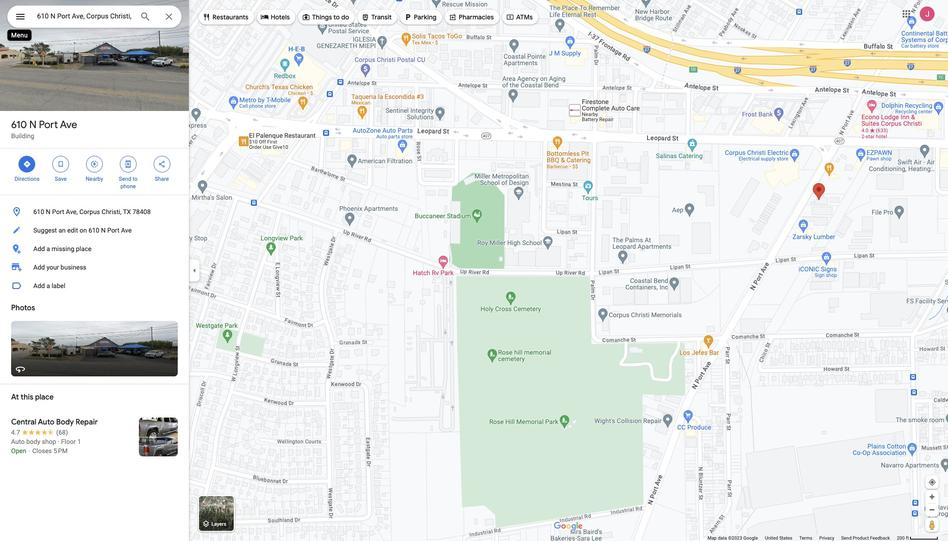 Task type: describe. For each thing, give the bounding box(es) containing it.
 atms
[[506, 12, 533, 22]]

1 horizontal spatial auto
[[38, 418, 54, 427]]

google account: james peterson  
(james.peterson1902@gmail.com) image
[[920, 6, 935, 21]]

google
[[744, 536, 758, 541]]

on
[[80, 227, 87, 234]]

christi,
[[102, 208, 122, 216]]

suggest an edit on 610 n port ave button
[[0, 221, 189, 240]]

business
[[61, 264, 86, 271]]


[[404, 12, 412, 22]]

at
[[11, 393, 19, 402]]


[[506, 12, 514, 22]]

610 for ave,
[[33, 208, 44, 216]]

 hotels
[[261, 12, 290, 22]]

610 n port ave building
[[11, 119, 77, 140]]


[[57, 159, 65, 169]]

1
[[77, 439, 81, 446]]


[[361, 12, 370, 22]]

add a label
[[33, 282, 65, 290]]

building
[[11, 132, 34, 140]]

save
[[55, 176, 67, 182]]

add for add a missing place
[[33, 245, 45, 253]]

atms
[[516, 13, 533, 21]]

corpus
[[79, 208, 100, 216]]

open
[[11, 448, 26, 455]]

actions for 610 n port ave region
[[0, 149, 189, 195]]

port for ave
[[39, 119, 58, 132]]

⋅
[[28, 448, 31, 455]]

610 N Port Ave, Corpus Christi, TX 78408 field
[[7, 6, 182, 28]]

central auto body repair
[[11, 418, 98, 427]]

states
[[780, 536, 793, 541]]

auto inside auto body shop · floor 1 open ⋅ closes 5 pm
[[11, 439, 25, 446]]

hotels
[[271, 13, 290, 21]]

directions
[[15, 176, 40, 182]]

this
[[21, 393, 33, 402]]

zoom in image
[[929, 494, 936, 501]]

feedback
[[870, 536, 890, 541]]

port for ave,
[[52, 208, 64, 216]]

suggest an edit on 610 n port ave
[[33, 227, 132, 234]]

body
[[26, 439, 40, 446]]


[[15, 10, 26, 23]]

 things to do
[[302, 12, 349, 22]]

map data ©2023 google
[[708, 536, 758, 541]]

 button
[[7, 6, 33, 30]]

·
[[58, 439, 59, 446]]


[[124, 159, 132, 169]]

add for add a label
[[33, 282, 45, 290]]

your
[[46, 264, 59, 271]]

transit
[[372, 13, 392, 21]]

do
[[341, 13, 349, 21]]

ave,
[[66, 208, 78, 216]]


[[449, 12, 457, 22]]

to inside send to phone
[[133, 176, 138, 182]]

layers
[[212, 522, 226, 528]]

photos
[[11, 304, 35, 313]]


[[261, 12, 269, 22]]

610 for ave
[[11, 119, 27, 132]]

closes
[[32, 448, 52, 455]]

suggest
[[33, 227, 57, 234]]

200
[[897, 536, 905, 541]]

200 ft button
[[897, 536, 939, 541]]

united states
[[765, 536, 793, 541]]

n for ave
[[29, 119, 37, 132]]

(68)
[[56, 429, 68, 437]]

610 n port ave, corpus christi, tx 78408
[[33, 208, 151, 216]]

data
[[718, 536, 727, 541]]

at this place
[[11, 393, 54, 402]]

privacy
[[820, 536, 835, 541]]

n inside button
[[101, 227, 106, 234]]

78408
[[133, 208, 151, 216]]

zoom out image
[[929, 507, 936, 514]]

auto body shop · floor 1 open ⋅ closes 5 pm
[[11, 439, 81, 455]]

footer inside google maps element
[[708, 536, 897, 542]]

terms
[[800, 536, 813, 541]]

map
[[708, 536, 717, 541]]

add your business
[[33, 264, 86, 271]]

show your location image
[[929, 479, 937, 487]]

central
[[11, 418, 36, 427]]

to inside  things to do
[[334, 13, 340, 21]]

an
[[59, 227, 66, 234]]



Task type: vqa. For each thing, say whether or not it's contained in the screenshot.
THE 610 N PORT AVE, CORPUS CHRISTI, TX 78408 Button
yes



Task type: locate. For each thing, give the bounding box(es) containing it.
200 ft
[[897, 536, 909, 541]]

share
[[155, 176, 169, 182]]

send for send to phone
[[119, 176, 131, 182]]


[[202, 12, 211, 22]]

collapse side panel image
[[189, 266, 200, 276]]

shop
[[42, 439, 56, 446]]


[[23, 159, 31, 169]]

edit
[[67, 227, 78, 234]]

 search field
[[7, 6, 182, 30]]

a for label
[[46, 282, 50, 290]]

ft
[[906, 536, 909, 541]]

0 horizontal spatial ave
[[60, 119, 77, 132]]

2 vertical spatial 610
[[89, 227, 99, 234]]

0 vertical spatial auto
[[38, 418, 54, 427]]

610 inside button
[[89, 227, 99, 234]]

a left the label on the bottom left of the page
[[46, 282, 50, 290]]

0 vertical spatial ave
[[60, 119, 77, 132]]

2 vertical spatial port
[[107, 227, 119, 234]]

610 inside the "610 n port ave building"
[[11, 119, 27, 132]]

missing
[[52, 245, 74, 253]]

port inside button
[[107, 227, 119, 234]]

ave up 
[[60, 119, 77, 132]]

restaurants
[[213, 13, 249, 21]]

1 vertical spatial add
[[33, 264, 45, 271]]

add
[[33, 245, 45, 253], [33, 264, 45, 271], [33, 282, 45, 290]]

0 horizontal spatial send
[[119, 176, 131, 182]]

place
[[76, 245, 92, 253], [35, 393, 54, 402]]

phone
[[121, 183, 136, 190]]

send inside button
[[842, 536, 852, 541]]

1 vertical spatial place
[[35, 393, 54, 402]]


[[302, 12, 310, 22]]

send for send product feedback
[[842, 536, 852, 541]]

4.7 stars 68 reviews image
[[11, 428, 68, 438]]

to left "do"
[[334, 13, 340, 21]]

add your business link
[[0, 258, 189, 277]]

a left missing
[[46, 245, 50, 253]]

send product feedback button
[[842, 536, 890, 542]]

 pharmacies
[[449, 12, 494, 22]]

5 pm
[[54, 448, 68, 455]]

0 vertical spatial place
[[76, 245, 92, 253]]

show street view coverage image
[[926, 519, 939, 533]]

1 horizontal spatial to
[[334, 13, 340, 21]]

2 a from the top
[[46, 282, 50, 290]]

2 horizontal spatial 610
[[89, 227, 99, 234]]

send to phone
[[119, 176, 138, 190]]

1 vertical spatial to
[[133, 176, 138, 182]]

n
[[29, 119, 37, 132], [46, 208, 50, 216], [101, 227, 106, 234]]

n inside the "610 n port ave building"
[[29, 119, 37, 132]]

privacy button
[[820, 536, 835, 542]]

add a missing place
[[33, 245, 92, 253]]

0 horizontal spatial to
[[133, 176, 138, 182]]

1 horizontal spatial ave
[[121, 227, 132, 234]]

ave inside the "610 n port ave building"
[[60, 119, 77, 132]]

n inside button
[[46, 208, 50, 216]]

610 inside button
[[33, 208, 44, 216]]

footer containing map data ©2023 google
[[708, 536, 897, 542]]

port inside the "610 n port ave building"
[[39, 119, 58, 132]]

1 horizontal spatial send
[[842, 536, 852, 541]]

1 vertical spatial a
[[46, 282, 50, 290]]

0 vertical spatial a
[[46, 245, 50, 253]]

2 vertical spatial n
[[101, 227, 106, 234]]

add left your
[[33, 264, 45, 271]]

n for ave,
[[46, 208, 50, 216]]

0 horizontal spatial auto
[[11, 439, 25, 446]]

1 vertical spatial auto
[[11, 439, 25, 446]]

label
[[52, 282, 65, 290]]

add a label button
[[0, 277, 189, 295]]

send product feedback
[[842, 536, 890, 541]]

product
[[853, 536, 869, 541]]

to
[[334, 13, 340, 21], [133, 176, 138, 182]]

1 vertical spatial send
[[842, 536, 852, 541]]

auto up open
[[11, 439, 25, 446]]

a
[[46, 245, 50, 253], [46, 282, 50, 290]]

1 vertical spatial 610
[[33, 208, 44, 216]]

port inside button
[[52, 208, 64, 216]]

None field
[[37, 11, 132, 22]]

0 vertical spatial port
[[39, 119, 58, 132]]

united
[[765, 536, 778, 541]]

1 horizontal spatial 610
[[33, 208, 44, 216]]

port up 
[[39, 119, 58, 132]]

ave down tx
[[121, 227, 132, 234]]

port
[[39, 119, 58, 132], [52, 208, 64, 216], [107, 227, 119, 234]]

n up the suggest
[[46, 208, 50, 216]]

1 vertical spatial ave
[[121, 227, 132, 234]]

0 horizontal spatial n
[[29, 119, 37, 132]]

send left the product
[[842, 536, 852, 541]]

nearby
[[86, 176, 103, 182]]

610 right 'on'
[[89, 227, 99, 234]]

united states button
[[765, 536, 793, 542]]

to up phone in the top left of the page
[[133, 176, 138, 182]]

auto up 4.7 stars 68 reviews 'image'
[[38, 418, 54, 427]]

610 up building at the top of page
[[11, 119, 27, 132]]

0 vertical spatial 610
[[11, 119, 27, 132]]

ave
[[60, 119, 77, 132], [121, 227, 132, 234]]

0 vertical spatial add
[[33, 245, 45, 253]]

1 vertical spatial port
[[52, 208, 64, 216]]

send
[[119, 176, 131, 182], [842, 536, 852, 541]]

0 horizontal spatial place
[[35, 393, 54, 402]]

send up phone in the top left of the page
[[119, 176, 131, 182]]

auto
[[38, 418, 54, 427], [11, 439, 25, 446]]

1 add from the top
[[33, 245, 45, 253]]

3 add from the top
[[33, 282, 45, 290]]

0 vertical spatial send
[[119, 176, 131, 182]]

610 n port ave main content
[[0, 0, 189, 542]]


[[90, 159, 99, 169]]

a for missing
[[46, 245, 50, 253]]

send inside send to phone
[[119, 176, 131, 182]]

add down the suggest
[[33, 245, 45, 253]]

pharmacies
[[459, 13, 494, 21]]

 parking
[[404, 12, 437, 22]]

floor
[[61, 439, 76, 446]]

0 horizontal spatial 610
[[11, 119, 27, 132]]

footer
[[708, 536, 897, 542]]

0 vertical spatial to
[[334, 13, 340, 21]]

add left the label on the bottom left of the page
[[33, 282, 45, 290]]

none field inside the 610 n port ave, corpus christi, tx 78408 field
[[37, 11, 132, 22]]

 transit
[[361, 12, 392, 22]]

n right 'on'
[[101, 227, 106, 234]]

parking
[[414, 13, 437, 21]]

 restaurants
[[202, 12, 249, 22]]

©2023
[[728, 536, 742, 541]]

4.7
[[11, 429, 20, 437]]

2 horizontal spatial n
[[101, 227, 106, 234]]

place right this
[[35, 393, 54, 402]]

place inside button
[[76, 245, 92, 253]]

add a missing place button
[[0, 240, 189, 258]]

port down christi,
[[107, 227, 119, 234]]

n up building at the top of page
[[29, 119, 37, 132]]

0 vertical spatial n
[[29, 119, 37, 132]]


[[158, 159, 166, 169]]

tx
[[123, 208, 131, 216]]

terms button
[[800, 536, 813, 542]]

place down 'on'
[[76, 245, 92, 253]]

add for add your business
[[33, 264, 45, 271]]

2 vertical spatial add
[[33, 282, 45, 290]]

things
[[312, 13, 332, 21]]

1 a from the top
[[46, 245, 50, 253]]

google maps element
[[0, 0, 948, 542]]

2 add from the top
[[33, 264, 45, 271]]

repair
[[76, 418, 98, 427]]

1 vertical spatial n
[[46, 208, 50, 216]]

body
[[56, 418, 74, 427]]

610 up the suggest
[[33, 208, 44, 216]]

port left ave,
[[52, 208, 64, 216]]

1 horizontal spatial n
[[46, 208, 50, 216]]

1 horizontal spatial place
[[76, 245, 92, 253]]

ave inside button
[[121, 227, 132, 234]]



